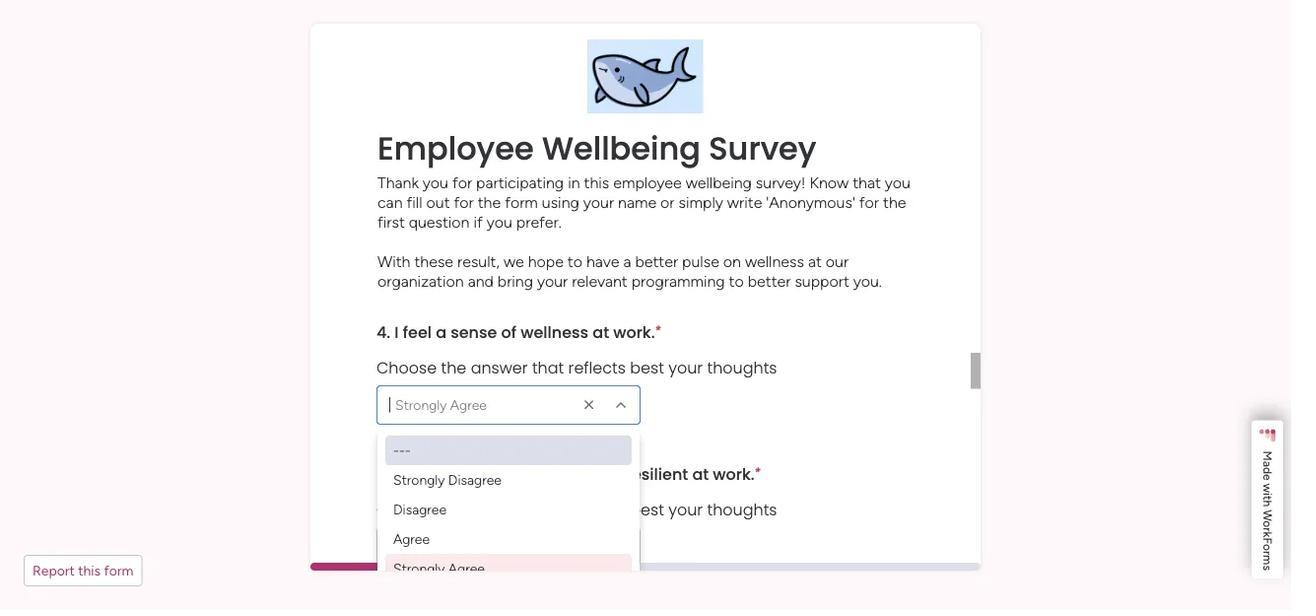 Task type: locate. For each thing, give the bounding box(es) containing it.
1 vertical spatial agree
[[393, 531, 430, 548]]

1 vertical spatial disagree
[[393, 501, 447, 518]]

* for 5. i feel emotionally strong and resilient at work.
[[755, 464, 760, 479]]

1 vertical spatial a
[[436, 321, 447, 343]]

i right 5.
[[395, 463, 399, 485]]

0 vertical spatial r
[[1261, 528, 1275, 532]]

to left have
[[568, 252, 583, 271]]

2 feel from the top
[[403, 463, 432, 485]]

1 choose the answer that reflects best your thoughts from the top
[[377, 356, 777, 378]]

1 reflects from the top
[[568, 356, 626, 378]]

1 feel from the top
[[403, 321, 432, 343]]

0 horizontal spatial this
[[78, 562, 101, 579]]

0 vertical spatial feel
[[403, 321, 432, 343]]

1 horizontal spatial wellness
[[745, 252, 804, 271]]

-
[[393, 442, 399, 459], [399, 442, 405, 459], [405, 442, 411, 459]]

wellness
[[745, 252, 804, 271], [521, 321, 589, 343]]

1 vertical spatial choose the answer that reflects best your thoughts element
[[377, 498, 905, 520]]

r down f
[[1261, 551, 1275, 555]]

0 vertical spatial choose the answer that reflects best your thoughts element
[[377, 356, 905, 378]]

0 horizontal spatial *
[[655, 322, 661, 337]]

choose the answer that reflects best your thoughts down 4. i feel a sense of wellness at work. *
[[377, 356, 777, 378]]

strongly up ---
[[395, 397, 447, 413]]

choose the answer that reflects best your thoughts element for resilient
[[377, 498, 905, 520]]

that down 4. i feel a sense of wellness at work. *
[[532, 356, 564, 378]]

1 vertical spatial better
[[748, 272, 791, 290]]

1 vertical spatial answer
[[471, 498, 528, 520]]

you
[[423, 173, 448, 192], [885, 173, 911, 192], [487, 212, 512, 231]]

strongly agree
[[395, 397, 487, 413], [393, 560, 485, 577]]

0 vertical spatial best
[[630, 356, 664, 378]]

group containing 4. i feel a sense of wellness at work.
[[377, 307, 905, 610]]

feel
[[403, 321, 432, 343], [403, 463, 432, 485]]

using
[[542, 193, 579, 211]]

2 o from the top
[[1261, 544, 1275, 551]]

1 horizontal spatial work.
[[713, 463, 755, 485]]

i right the 4.
[[395, 321, 399, 343]]

2 reflects from the top
[[568, 498, 626, 520]]

at up support
[[808, 252, 822, 271]]

form inside "thank you for participating in this employee wellbeing survey! know that you can fill out for the form using your name or simply write 'anonymous' for the first question if you prefer."
[[505, 193, 538, 211]]

a up the e
[[1261, 461, 1275, 467]]

---
[[393, 442, 411, 459]]

0 horizontal spatial wellness
[[521, 321, 589, 343]]

1 horizontal spatial a
[[623, 252, 631, 271]]

o up k
[[1261, 521, 1275, 528]]

1 vertical spatial this
[[78, 562, 101, 579]]

0 vertical spatial that
[[853, 173, 881, 192]]

name
[[618, 193, 657, 211]]

m
[[1261, 451, 1275, 461]]

2 choose the answer that reflects best your thoughts from the top
[[377, 498, 777, 520]]

that
[[853, 173, 881, 192], [532, 356, 564, 378], [532, 498, 564, 520]]

1 vertical spatial o
[[1261, 544, 1275, 551]]

1 vertical spatial i
[[395, 463, 399, 485]]

1 thoughts from the top
[[707, 356, 777, 378]]

1 vertical spatial choose
[[377, 498, 437, 520]]

1 vertical spatial that
[[532, 356, 564, 378]]

2 best from the top
[[630, 498, 664, 520]]

work. right resilient on the bottom of page
[[713, 463, 755, 485]]

reflects
[[568, 356, 626, 378], [568, 498, 626, 520]]

*
[[655, 322, 661, 337], [755, 464, 760, 479]]

strongly agree down the strongly disagree at the left bottom of the page
[[393, 560, 485, 577]]

a right have
[[623, 252, 631, 271]]

2 horizontal spatial at
[[808, 252, 822, 271]]

better up "programming"
[[635, 252, 678, 271]]

* inside 4. i feel a sense of wellness at work. *
[[655, 322, 661, 337]]

0 horizontal spatial a
[[436, 321, 447, 343]]

pulse
[[682, 252, 719, 271]]

0 vertical spatial at
[[808, 252, 822, 271]]

0 horizontal spatial work.
[[613, 321, 655, 343]]

2 vertical spatial agree
[[448, 560, 485, 577]]

5. i feel emotionally strong and resilient at work. *
[[377, 463, 760, 485]]

1 vertical spatial feel
[[403, 463, 432, 485]]

1 horizontal spatial form
[[505, 193, 538, 211]]

this
[[584, 173, 609, 192], [78, 562, 101, 579]]

disagree down the strongly disagree at the left bottom of the page
[[393, 501, 447, 518]]

0 vertical spatial work.
[[613, 321, 655, 343]]

2 answer from the top
[[471, 498, 528, 520]]

choose down 5.
[[377, 498, 437, 520]]

2 vertical spatial at
[[692, 463, 709, 485]]

1 r from the top
[[1261, 528, 1275, 532]]

best for wellness
[[630, 356, 664, 378]]

1 vertical spatial and
[[590, 463, 622, 485]]

0 vertical spatial thoughts
[[707, 356, 777, 378]]

agree
[[450, 397, 487, 413], [393, 531, 430, 548], [448, 560, 485, 577]]

o
[[1261, 521, 1275, 528], [1261, 544, 1275, 551]]

your down "programming"
[[669, 356, 703, 378]]

1 vertical spatial reflects
[[568, 498, 626, 520]]

choose for 4.
[[377, 356, 437, 378]]

organization
[[378, 272, 464, 290]]

choose the answer that reflects best your thoughts element down "programming"
[[377, 356, 905, 378]]

0 vertical spatial form
[[505, 193, 538, 211]]

2 vertical spatial that
[[532, 498, 564, 520]]

feel down ---
[[403, 463, 432, 485]]

1 horizontal spatial *
[[755, 464, 760, 479]]

2 group from the top
[[377, 448, 905, 590]]

at right resilient on the bottom of page
[[692, 463, 709, 485]]

your
[[583, 193, 614, 211], [537, 272, 568, 290], [669, 356, 703, 378], [669, 498, 703, 520]]

feel for a
[[403, 321, 432, 343]]

1 vertical spatial work.
[[713, 463, 755, 485]]

2 - from the left
[[399, 442, 405, 459]]

5.
[[377, 463, 390, 485]]

a
[[623, 252, 631, 271], [436, 321, 447, 343], [1261, 461, 1275, 467]]

s
[[1261, 565, 1275, 571]]

choose the answer that reflects best your thoughts element for wellness
[[377, 356, 905, 378]]

2 i from the top
[[395, 463, 399, 485]]

your right using
[[583, 193, 614, 211]]

strongly
[[395, 397, 447, 413], [393, 472, 445, 488], [393, 560, 445, 577]]

progress bar
[[310, 563, 517, 571]]

the up if
[[478, 193, 501, 211]]

2 thoughts from the top
[[707, 498, 777, 520]]

0 vertical spatial and
[[468, 272, 494, 290]]

fill
[[407, 193, 422, 211]]

* inside 5. i feel emotionally strong and resilient at work. *
[[755, 464, 760, 479]]

group containing 5. i feel emotionally strong and resilient at work.
[[377, 448, 905, 590]]

1 choose the answer that reflects best your thoughts element from the top
[[377, 356, 905, 378]]

thank
[[378, 173, 419, 192]]

work. for 4. i feel a sense of wellness at work.
[[613, 321, 655, 343]]

wellness right on at the right of the page
[[745, 252, 804, 271]]

answer for strong
[[471, 498, 528, 520]]

i for 5.
[[395, 463, 399, 485]]

1 vertical spatial *
[[755, 464, 760, 479]]

answer down emotionally
[[471, 498, 528, 520]]

best
[[630, 356, 664, 378], [630, 498, 664, 520]]

this right report
[[78, 562, 101, 579]]

better left support
[[748, 272, 791, 290]]

the
[[478, 193, 501, 211], [883, 193, 906, 211], [441, 356, 467, 378], [441, 498, 467, 520]]

0 horizontal spatial form
[[104, 562, 134, 579]]

0 vertical spatial disagree
[[448, 472, 502, 488]]

choose the answer that reflects best your thoughts
[[377, 356, 777, 378], [377, 498, 777, 520]]

choose the answer that reflects best your thoughts element
[[377, 356, 905, 378], [377, 498, 905, 520]]

to
[[568, 252, 583, 271], [729, 272, 744, 290]]

0 vertical spatial i
[[395, 321, 399, 343]]

and
[[468, 272, 494, 290], [590, 463, 622, 485]]

your down hope
[[537, 272, 568, 290]]

this right in
[[584, 173, 609, 192]]

choose the answer that reflects best your thoughts element down resilient on the bottom of page
[[377, 498, 905, 520]]

1 best from the top
[[630, 356, 664, 378]]

form
[[505, 193, 538, 211], [104, 562, 134, 579]]

work. down with these result, we hope to have a better pulse on wellness at our organization and bring your relevant programming to better support you.
[[613, 321, 655, 343]]

group
[[377, 307, 905, 610], [377, 448, 905, 590]]

r
[[1261, 528, 1275, 532], [1261, 551, 1275, 555]]

i
[[395, 321, 399, 343], [395, 463, 399, 485]]

write
[[727, 193, 762, 211]]

and inside with these result, we hope to have a better pulse on wellness at our organization and bring your relevant programming to better support you.
[[468, 272, 494, 290]]

best down "programming"
[[630, 356, 664, 378]]

answer down 'of'
[[471, 356, 528, 378]]

form logo image
[[587, 39, 704, 113]]

r up f
[[1261, 528, 1275, 532]]

your down resilient on the bottom of page
[[669, 498, 703, 520]]

0 vertical spatial agree
[[450, 397, 487, 413]]

strongly disagree
[[393, 472, 502, 488]]

reflects down 4. i feel a sense of wellness at work. *
[[568, 356, 626, 378]]

1 vertical spatial r
[[1261, 551, 1275, 555]]

0 vertical spatial choose the answer that reflects best your thoughts
[[377, 356, 777, 378]]

strongly down the strongly disagree at the left bottom of the page
[[393, 560, 445, 577]]

thoughts
[[707, 356, 777, 378], [707, 498, 777, 520]]

2 vertical spatial a
[[1261, 461, 1275, 467]]

0 vertical spatial this
[[584, 173, 609, 192]]

0 vertical spatial o
[[1261, 521, 1275, 528]]

2 horizontal spatial a
[[1261, 461, 1275, 467]]

a left sense
[[436, 321, 447, 343]]

choose down the 4.
[[377, 356, 437, 378]]

prefer.
[[516, 212, 562, 231]]

strongly down ---
[[393, 472, 445, 488]]

and down result,
[[468, 272, 494, 290]]

1 - from the left
[[393, 442, 399, 459]]

first
[[378, 212, 405, 231]]

choose for 5.
[[377, 498, 437, 520]]

0 vertical spatial a
[[623, 252, 631, 271]]

for up if
[[454, 193, 474, 211]]

for down employee
[[452, 173, 472, 192]]

choose
[[377, 356, 437, 378], [377, 498, 437, 520]]

0 vertical spatial wellness
[[745, 252, 804, 271]]

1 group from the top
[[377, 307, 905, 610]]

that for 5. i feel emotionally strong and resilient at work.
[[532, 498, 564, 520]]

1 horizontal spatial at
[[692, 463, 709, 485]]

1 vertical spatial best
[[630, 498, 664, 520]]

1 horizontal spatial this
[[584, 173, 609, 192]]

1 vertical spatial to
[[729, 272, 744, 290]]

employee
[[378, 127, 534, 171]]

form right report
[[104, 562, 134, 579]]

that inside "thank you for participating in this employee wellbeing survey! know that you can fill out for the form using your name or simply write 'anonymous' for the first question if you prefer."
[[853, 173, 881, 192]]

0 horizontal spatial disagree
[[393, 501, 447, 518]]

0 horizontal spatial and
[[468, 272, 494, 290]]

survey!
[[756, 173, 806, 192]]

1 vertical spatial wellness
[[521, 321, 589, 343]]

choose the answer that reflects best your thoughts for resilient
[[377, 498, 777, 520]]

with these result, we hope to have a better pulse on wellness at our organization and bring your relevant programming to better support you.
[[378, 252, 882, 290]]

1 vertical spatial choose the answer that reflects best your thoughts
[[377, 498, 777, 520]]

participating
[[476, 173, 564, 192]]

2 horizontal spatial you
[[885, 173, 911, 192]]

0 vertical spatial better
[[635, 252, 678, 271]]

better
[[635, 252, 678, 271], [748, 272, 791, 290]]

wellness inside with these result, we hope to have a better pulse on wellness at our organization and bring your relevant programming to better support you.
[[745, 252, 804, 271]]

2 choose from the top
[[377, 498, 437, 520]]

0 vertical spatial reflects
[[568, 356, 626, 378]]

wellness right 'of'
[[521, 321, 589, 343]]

out
[[426, 193, 450, 211]]

at down relevant
[[593, 321, 609, 343]]

1 horizontal spatial you
[[487, 212, 512, 231]]

feel right the 4.
[[403, 321, 432, 343]]

1 horizontal spatial better
[[748, 272, 791, 290]]

answer
[[471, 356, 528, 378], [471, 498, 528, 520]]

and right strong
[[590, 463, 622, 485]]

1 choose from the top
[[377, 356, 437, 378]]

strongly agree up ---
[[395, 397, 487, 413]]

1 i from the top
[[395, 321, 399, 343]]

i feel a sense of wellness at work. element
[[377, 321, 655, 343]]

0 vertical spatial choose
[[377, 356, 437, 378]]

at
[[808, 252, 822, 271], [593, 321, 609, 343], [692, 463, 709, 485]]

1 vertical spatial at
[[593, 321, 609, 343]]

o up 'm'
[[1261, 544, 1275, 551]]

w
[[1261, 510, 1275, 521]]

report this form
[[33, 562, 134, 579]]

disagree
[[448, 472, 502, 488], [393, 501, 447, 518]]

0 vertical spatial answer
[[471, 356, 528, 378]]

we
[[504, 252, 524, 271]]

1 vertical spatial form
[[104, 562, 134, 579]]

simply
[[679, 193, 723, 211]]

reflects down 5. i feel emotionally strong and resilient at work. *
[[568, 498, 626, 520]]

you.
[[853, 272, 882, 290]]

programming
[[631, 272, 725, 290]]

0 horizontal spatial to
[[568, 252, 583, 271]]

work.
[[613, 321, 655, 343], [713, 463, 755, 485]]

that right know
[[853, 173, 881, 192]]

k
[[1261, 532, 1275, 538]]

1 answer from the top
[[471, 356, 528, 378]]

disagree left strong
[[448, 472, 502, 488]]

choose the answer that reflects best your thoughts down 5. i feel emotionally strong and resilient at work. *
[[377, 498, 777, 520]]

you right if
[[487, 212, 512, 231]]

0 horizontal spatial at
[[593, 321, 609, 343]]

that down strong
[[532, 498, 564, 520]]

4. i feel a sense of wellness at work. *
[[377, 321, 661, 343]]

to down on at the right of the page
[[729, 272, 744, 290]]

best for resilient
[[630, 498, 664, 520]]

for
[[452, 173, 472, 192], [454, 193, 474, 211], [859, 193, 879, 211]]

best down resilient on the bottom of page
[[630, 498, 664, 520]]

work. for 5. i feel emotionally strong and resilient at work.
[[713, 463, 755, 485]]

bring
[[498, 272, 533, 290]]

1 vertical spatial thoughts
[[707, 498, 777, 520]]

* for 4. i feel a sense of wellness at work.
[[655, 322, 661, 337]]

you right know
[[885, 173, 911, 192]]

2 choose the answer that reflects best your thoughts element from the top
[[377, 498, 905, 520]]

you up out
[[423, 173, 448, 192]]

thank you for participating in this employee wellbeing survey! know that you can fill out for the form using your name or simply write 'anonymous' for the first question if you prefer.
[[378, 173, 911, 231]]

2 vertical spatial strongly
[[393, 560, 445, 577]]

reflects for resilient
[[568, 498, 626, 520]]

4.
[[377, 321, 391, 343]]

0 vertical spatial *
[[655, 322, 661, 337]]

form down participating
[[505, 193, 538, 211]]



Task type: describe. For each thing, give the bounding box(es) containing it.
feel for emotionally
[[403, 463, 432, 485]]

thoughts for 5. i feel emotionally strong and resilient at work.
[[707, 498, 777, 520]]

h
[[1261, 500, 1275, 507]]

or
[[661, 193, 675, 211]]

0 vertical spatial strongly
[[395, 397, 447, 413]]

2 r from the top
[[1261, 551, 1275, 555]]

choose the answer that reflects best your thoughts for wellness
[[377, 356, 777, 378]]

result,
[[457, 252, 500, 271]]

d
[[1261, 467, 1275, 474]]

0 horizontal spatial better
[[635, 252, 678, 271]]

wellbeing
[[686, 173, 752, 192]]

question
[[409, 212, 470, 231]]

wellbeing
[[542, 127, 701, 171]]

1 vertical spatial strongly
[[393, 472, 445, 488]]

for right 'anonymous'
[[859, 193, 879, 211]]

form form
[[0, 0, 1291, 610]]

report this form button
[[24, 555, 142, 586]]

1 horizontal spatial and
[[590, 463, 622, 485]]

if
[[474, 212, 483, 231]]

i feel emotionally strong and resilient at work. element
[[377, 463, 755, 485]]

t
[[1261, 496, 1275, 500]]

m a d e w i t h w o r k f o r m s button
[[1252, 420, 1283, 579]]

of
[[501, 321, 517, 343]]

i for 4.
[[395, 321, 399, 343]]

employee
[[613, 173, 682, 192]]

know
[[810, 173, 849, 192]]

relevant
[[572, 272, 628, 290]]

support
[[795, 272, 849, 290]]

the right 'anonymous'
[[883, 193, 906, 211]]

1 vertical spatial strongly agree
[[393, 560, 485, 577]]

these
[[414, 252, 453, 271]]

1 horizontal spatial to
[[729, 272, 744, 290]]

form inside report this form button
[[104, 562, 134, 579]]

emotionally
[[436, 463, 530, 485]]

this inside button
[[78, 562, 101, 579]]

1 horizontal spatial disagree
[[448, 472, 502, 488]]

this inside "thank you for participating in this employee wellbeing survey! know that you can fill out for the form using your name or simply write 'anonymous' for the first question if you prefer."
[[584, 173, 609, 192]]

a inside with these result, we hope to have a better pulse on wellness at our organization and bring your relevant programming to better support you.
[[623, 252, 631, 271]]

in
[[568, 173, 580, 192]]

3 - from the left
[[405, 442, 411, 459]]

at for 5. i feel emotionally strong and resilient at work.
[[692, 463, 709, 485]]

wellness inside group
[[521, 321, 589, 343]]

0 vertical spatial strongly agree
[[395, 397, 487, 413]]

0 vertical spatial to
[[568, 252, 583, 271]]

w
[[1261, 483, 1275, 493]]

our
[[826, 252, 849, 271]]

with
[[378, 252, 411, 271]]

m a d e w i t h w o r k f o r m s
[[1261, 451, 1275, 571]]

i
[[1261, 493, 1275, 496]]

resilient
[[626, 463, 688, 485]]

on
[[723, 252, 741, 271]]

f
[[1261, 538, 1275, 544]]

the down sense
[[441, 356, 467, 378]]

hope
[[528, 252, 564, 271]]

thoughts for 4. i feel a sense of wellness at work.
[[707, 356, 777, 378]]

progress bar inside form form
[[310, 563, 517, 571]]

reflects for wellness
[[568, 356, 626, 378]]

have
[[586, 252, 619, 271]]

at for 4. i feel a sense of wellness at work.
[[593, 321, 609, 343]]

strong
[[535, 463, 586, 485]]

the down the strongly disagree at the left bottom of the page
[[441, 498, 467, 520]]

report
[[33, 562, 75, 579]]

a inside m a d e w i t h w o r k f o r m s button
[[1261, 461, 1275, 467]]

at inside with these result, we hope to have a better pulse on wellness at our organization and bring your relevant programming to better support you.
[[808, 252, 822, 271]]

your inside "thank you for participating in this employee wellbeing survey! know that you can fill out for the form using your name or simply write 'anonymous' for the first question if you prefer."
[[583, 193, 614, 211]]

survey
[[709, 127, 817, 171]]

sense
[[451, 321, 497, 343]]

answer for sense
[[471, 356, 528, 378]]

'anonymous'
[[766, 193, 855, 211]]

can
[[378, 193, 403, 211]]

0 horizontal spatial you
[[423, 173, 448, 192]]

m
[[1261, 555, 1275, 565]]

1 o from the top
[[1261, 521, 1275, 528]]

e
[[1261, 474, 1275, 481]]

employee wellbeing survey
[[378, 127, 817, 171]]

your inside with these result, we hope to have a better pulse on wellness at our organization and bring your relevant programming to better support you.
[[537, 272, 568, 290]]

that for 4. i feel a sense of wellness at work.
[[532, 356, 564, 378]]



Task type: vqa. For each thing, say whether or not it's contained in the screenshot.
middle THE 'SELECT'
no



